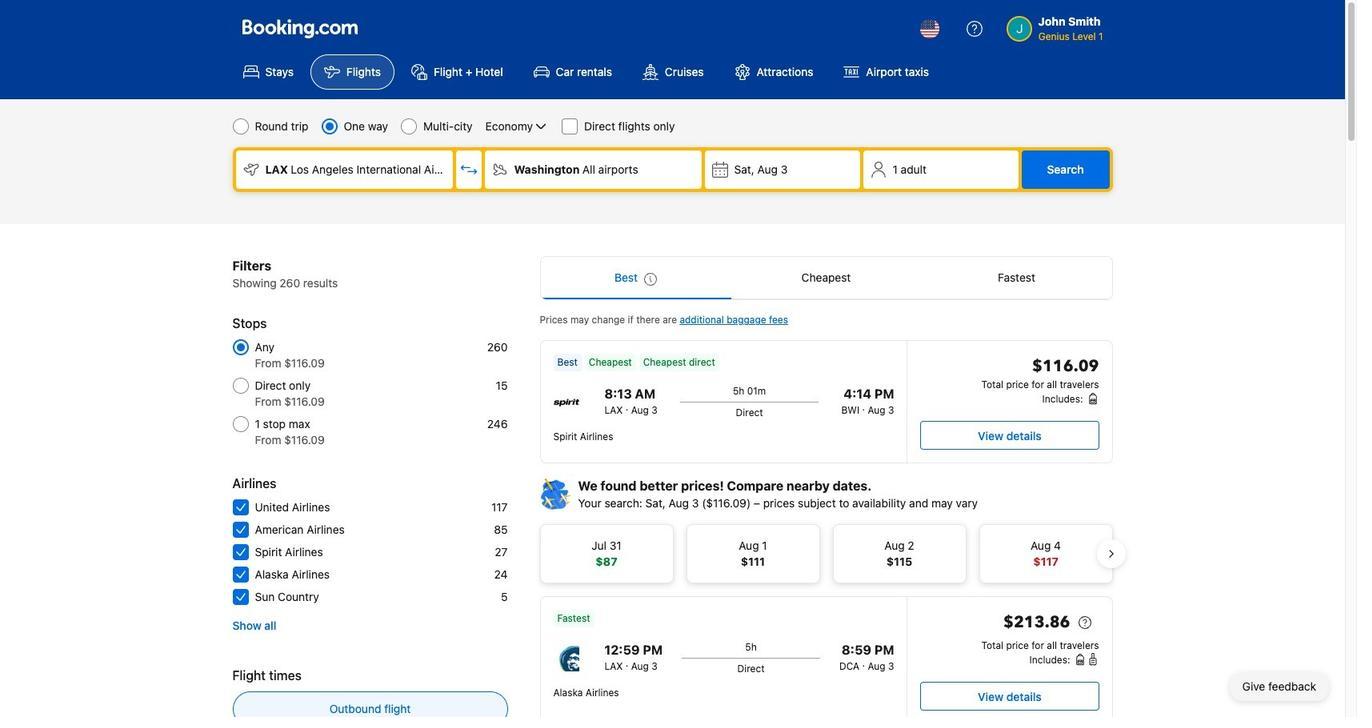 Task type: locate. For each thing, give the bounding box(es) containing it.
tab list
[[541, 257, 1112, 300]]

$213.86 region
[[921, 610, 1099, 639]]

best image
[[644, 273, 657, 286], [644, 273, 657, 286]]

alternative dates with prices region
[[527, 518, 1126, 590]]



Task type: vqa. For each thing, say whether or not it's contained in the screenshot.
Taxis at the top of the page
no



Task type: describe. For each thing, give the bounding box(es) containing it.
flights homepage image
[[242, 19, 357, 38]]

your account menu john smith genius level 1 element
[[1007, 14, 1103, 44]]



